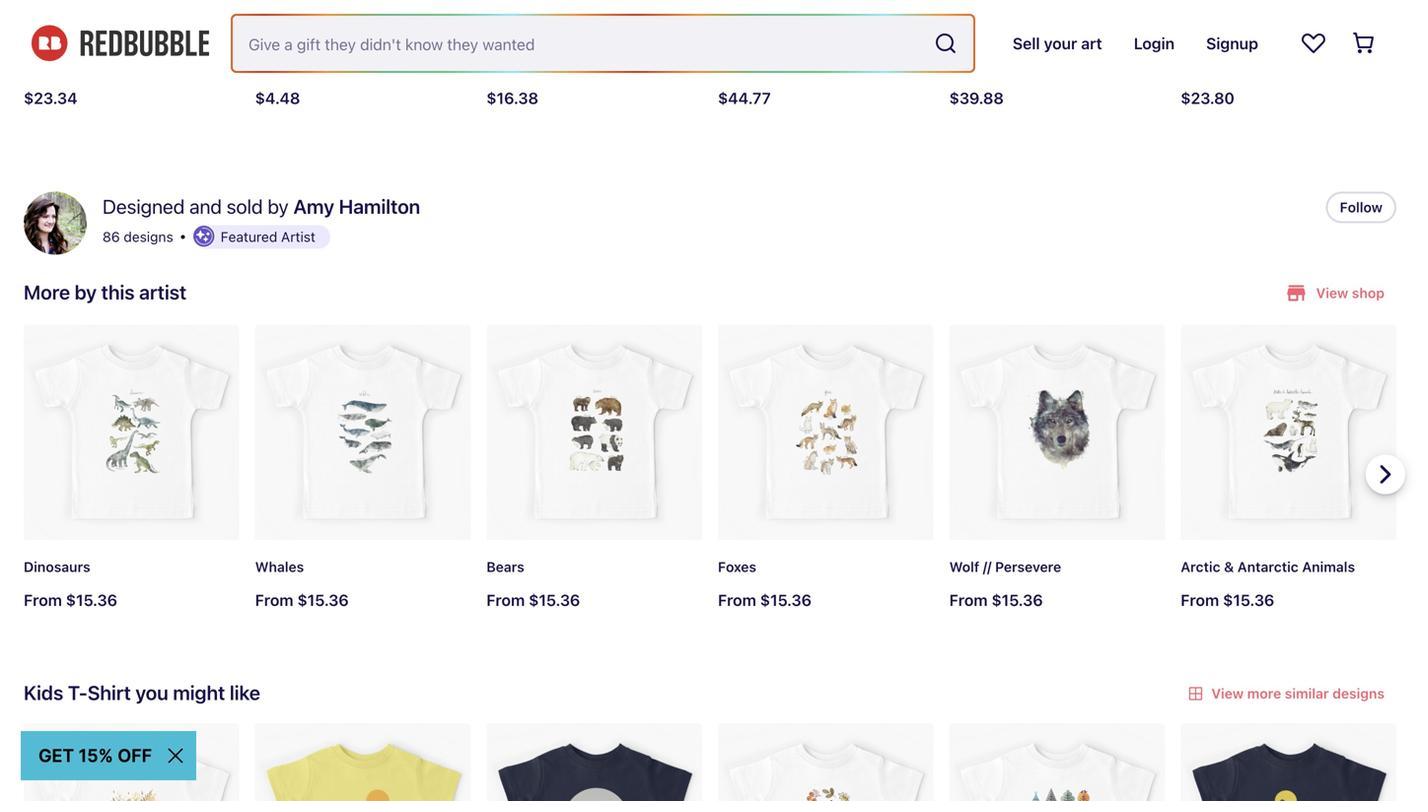 Task type: describe. For each thing, give the bounding box(es) containing it.
from for wolf // persevere
[[950, 591, 988, 610]]

item preview, bears designed and sold by amyhamilton. image
[[487, 325, 702, 541]]

featured artist
[[221, 229, 316, 245]]

sticker
[[255, 57, 302, 73]]

arctic & antarctic animals
[[1181, 559, 1355, 576]]

$23.80 link
[[1181, 0, 1397, 123]]

item preview, dinosaurs designed and sold by amyhamilton. image
[[24, 325, 239, 541]]

//
[[983, 559, 992, 576]]

antarctic
[[1238, 559, 1299, 576]]

$23.80
[[1181, 89, 1235, 107]]

pullover sweatshirt
[[950, 57, 1078, 73]]

86
[[103, 229, 120, 245]]

redbubble logo image
[[32, 25, 209, 61]]

item preview, wolf // persevere designed and sold by amyhamilton. image
[[950, 325, 1165, 541]]

shirt for classic
[[89, 57, 121, 73]]

pullover for $39.88
[[950, 57, 1003, 73]]

86 designs
[[103, 229, 173, 245]]

0 vertical spatial by
[[268, 195, 289, 218]]

$44.77
[[718, 89, 771, 107]]

designs
[[124, 229, 173, 245]]

persevere
[[995, 559, 1062, 576]]

hoodie
[[775, 57, 823, 73]]

item preview, pullover sweatshirt designed and sold by amyhamilton. image
[[950, 0, 1165, 38]]

amy
[[293, 195, 334, 218]]

from for foxes
[[718, 591, 756, 610]]

classic t-shirt
[[24, 57, 121, 73]]

&
[[1224, 559, 1234, 576]]

designed and sold by amy hamilton
[[103, 195, 420, 218]]

sold
[[227, 195, 263, 218]]

item preview, pullover hoodie designed and sold by amyhamilton. image
[[718, 0, 934, 38]]

and
[[189, 195, 222, 218]]

item preview, iphone soft case designed and sold by amyhamilton. image
[[1181, 0, 1397, 38]]

artist
[[281, 229, 316, 245]]

you
[[135, 682, 168, 705]]

item preview, poster designed and sold by amyhamilton. image
[[487, 0, 702, 38]]

more
[[24, 281, 70, 304]]

item preview, chicks and ducklings designed and sold by daisy-beatrice. image
[[1181, 724, 1397, 802]]

item preview, slumber designed and sold by freeminds. image
[[24, 724, 239, 802]]

item preview, oregon coast designed and sold by adventurlings. image
[[487, 724, 702, 802]]

item preview, whales designed and sold by amyhamilton. image
[[255, 325, 471, 541]]

bears
[[487, 559, 525, 576]]

t- for kids
[[68, 682, 88, 705]]

from $15.36 for foxes
[[718, 591, 812, 610]]



Task type: vqa. For each thing, say whether or not it's contained in the screenshot.
1
no



Task type: locate. For each thing, give the bounding box(es) containing it.
1 pullover from the left
[[718, 57, 772, 73]]

whales
[[255, 559, 304, 576]]

4 from from the left
[[718, 591, 756, 610]]

$15.36 for foxes
[[760, 591, 812, 610]]

5 from $15.36 from the left
[[950, 591, 1043, 610]]

from down dinosaurs
[[24, 591, 62, 610]]

item preview, classic t-shirt designed and sold by amyhamilton. image
[[24, 0, 239, 38]]

None field
[[233, 16, 974, 71]]

Search term search field
[[233, 16, 926, 71]]

0 horizontal spatial by
[[75, 281, 97, 304]]

pullover up $44.77
[[718, 57, 772, 73]]

item preview, fox in the forest on gray designed and sold by daisy-beatrice. image
[[950, 724, 1165, 802]]

0 vertical spatial t-
[[75, 57, 89, 73]]

featured
[[221, 229, 277, 245]]

3 from $15.36 from the left
[[487, 591, 580, 610]]

2 from $15.36 from the left
[[255, 591, 349, 610]]

from
[[24, 591, 62, 610], [255, 591, 294, 610], [487, 591, 525, 610], [718, 591, 756, 610], [950, 591, 988, 610], [1181, 591, 1219, 610]]

1 vertical spatial shirt
[[88, 682, 131, 705]]

pullover up $39.88 at the top right of the page
[[950, 57, 1003, 73]]

from $15.36 down "&"
[[1181, 591, 1275, 610]]

arctic
[[1181, 559, 1221, 576]]

1 horizontal spatial by
[[268, 195, 289, 218]]

4 from $15.36 from the left
[[718, 591, 812, 610]]

item preview, sticker designed and sold by amyhamilton. image
[[255, 0, 471, 38]]

2 from from the left
[[255, 591, 294, 610]]

amy hamilton link
[[293, 192, 420, 221]]

animals
[[1303, 559, 1355, 576]]

from for bears
[[487, 591, 525, 610]]

1 $15.36 from the left
[[66, 591, 117, 610]]

from $15.36 for whales
[[255, 591, 349, 610]]

from $15.36
[[24, 591, 117, 610], [255, 591, 349, 610], [487, 591, 580, 610], [718, 591, 812, 610], [950, 591, 1043, 610], [1181, 591, 1275, 610]]

4 $15.36 from the left
[[760, 591, 812, 610]]

$15.36 for bears
[[529, 591, 580, 610]]

artist
[[139, 281, 187, 304]]

from down wolf
[[950, 591, 988, 610]]

by left this
[[75, 281, 97, 304]]

from $15.36 for dinosaurs
[[24, 591, 117, 610]]

sweatshirt
[[1007, 57, 1078, 73]]

3 $15.36 from the left
[[529, 591, 580, 610]]

$39.88
[[950, 89, 1004, 107]]

item preview, arctic & antarctic animals designed and sold by amyhamilton. image
[[1181, 325, 1397, 541]]

this
[[101, 281, 135, 304]]

2 pullover from the left
[[950, 57, 1003, 73]]

pullover hoodie
[[718, 57, 823, 73]]

from $15.36 down //
[[950, 591, 1043, 610]]

$4.48
[[255, 89, 300, 107]]

classic
[[24, 57, 71, 73]]

shirt
[[89, 57, 121, 73], [88, 682, 131, 705]]

by
[[268, 195, 289, 218], [75, 281, 97, 304]]

item preview, foxes designed and sold by amyhamilton. image
[[718, 325, 934, 541]]

t- right kids
[[68, 682, 88, 705]]

item preview, keep calm and live slow designed and sold by andywestface. image
[[255, 724, 471, 802]]

0 horizontal spatial pullover
[[718, 57, 772, 73]]

more by this artist
[[24, 281, 187, 304]]

by up featured artist
[[268, 195, 289, 218]]

t-
[[75, 57, 89, 73], [68, 682, 88, 705]]

shirt for kids
[[88, 682, 131, 705]]

shirt down item preview, classic t-shirt designed and sold by amyhamilton. image
[[89, 57, 121, 73]]

item preview, little fox with autumn berries designed and sold by daisy-beatrice. image
[[718, 724, 934, 802]]

6 from from the left
[[1181, 591, 1219, 610]]

from $15.36 for wolf // persevere
[[950, 591, 1043, 610]]

2 $15.36 from the left
[[297, 591, 349, 610]]

from for dinosaurs
[[24, 591, 62, 610]]

1 vertical spatial t-
[[68, 682, 88, 705]]

from for whales
[[255, 591, 294, 610]]

kids t-shirt you might like
[[24, 682, 260, 705]]

from $15.36 down bears
[[487, 591, 580, 610]]

5 $15.36 from the left
[[992, 591, 1043, 610]]

$23.34
[[24, 89, 77, 107]]

hamilton
[[339, 195, 420, 218]]

$15.36 for arctic & antarctic animals
[[1223, 591, 1275, 610]]

from down arctic
[[1181, 591, 1219, 610]]

pullover for $44.77
[[718, 57, 772, 73]]

dinosaurs
[[24, 559, 90, 576]]

poster
[[487, 57, 530, 73]]

from $15.36 for arctic & antarctic animals
[[1181, 591, 1275, 610]]

6 $15.36 from the left
[[1223, 591, 1275, 610]]

from down bears
[[487, 591, 525, 610]]

foxes
[[718, 559, 757, 576]]

from down the foxes
[[718, 591, 756, 610]]

from $15.36 down dinosaurs
[[24, 591, 117, 610]]

kids
[[24, 682, 63, 705]]

pullover
[[718, 57, 772, 73], [950, 57, 1003, 73]]

from for arctic & antarctic animals
[[1181, 591, 1219, 610]]

wolf
[[950, 559, 980, 576]]

0 vertical spatial shirt
[[89, 57, 121, 73]]

5 from from the left
[[950, 591, 988, 610]]

t- right classic
[[75, 57, 89, 73]]

$15.36 for whales
[[297, 591, 349, 610]]

$16.38
[[487, 89, 539, 107]]

from $15.36 down whales
[[255, 591, 349, 610]]

might
[[173, 682, 225, 705]]

$15.36 for wolf // persevere
[[992, 591, 1043, 610]]

1 vertical spatial by
[[75, 281, 97, 304]]

1 from $15.36 from the left
[[24, 591, 117, 610]]

$15.36 for dinosaurs
[[66, 591, 117, 610]]

shirt left you
[[88, 682, 131, 705]]

from $15.36 down the foxes
[[718, 591, 812, 610]]

3 from from the left
[[487, 591, 525, 610]]

like
[[230, 682, 260, 705]]

1 horizontal spatial pullover
[[950, 57, 1003, 73]]

t- for classic
[[75, 57, 89, 73]]

from down whales
[[255, 591, 294, 610]]

from $15.36 for bears
[[487, 591, 580, 610]]

designed
[[103, 195, 185, 218]]

6 from $15.36 from the left
[[1181, 591, 1275, 610]]

wolf // persevere
[[950, 559, 1062, 576]]

1 from from the left
[[24, 591, 62, 610]]

$15.36
[[66, 591, 117, 610], [297, 591, 349, 610], [529, 591, 580, 610], [760, 591, 812, 610], [992, 591, 1043, 610], [1223, 591, 1275, 610]]



